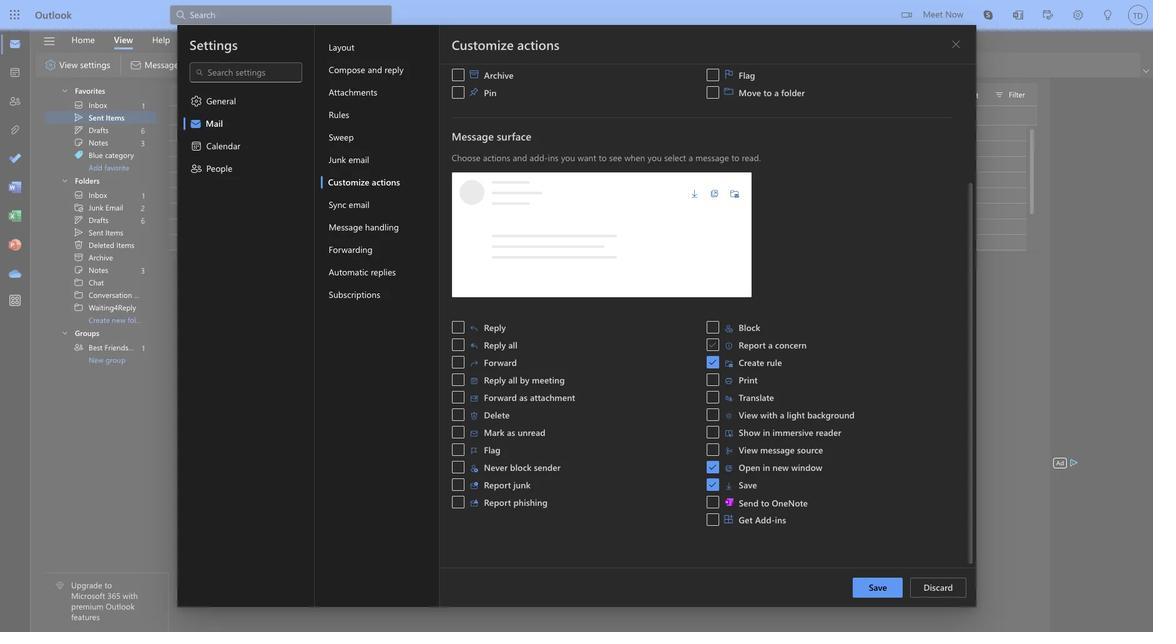 Task type: vqa. For each thing, say whether or not it's contained in the screenshot.


Task type: describe. For each thing, give the bounding box(es) containing it.
message for message surface
[[452, 129, 494, 143]]

rubyanndersson@gmail.com
[[199, 159, 293, 169]]

you left get
[[938, 175, 950, 185]]


[[470, 429, 479, 438]]

reply for reply
[[484, 321, 506, 333]]

 get add-ins
[[725, 514, 786, 526]]

 for favorites
[[61, 87, 69, 94]]

microsoft inside message list no items selected list box
[[508, 190, 540, 200]]

0 vertical spatial email...
[[515, 144, 538, 154]]

4 select a message image from the top
[[179, 222, 189, 232]]

inundate.
[[710, 175, 741, 185]]

select a message image for rubyanndersson@gmail.com
[[179, 159, 189, 169]]

you right 'know' at top right
[[1037, 175, 1049, 185]]


[[725, 464, 734, 473]]

discard
[[924, 581, 953, 593]]

and inside 'customize actions' "tab panel"
[[513, 152, 527, 164]]

premium features image
[[56, 582, 64, 590]]

create inside tree item
[[89, 315, 110, 325]]

1 halloween from the left
[[417, 237, 452, 247]]

i
[[915, 175, 917, 185]]

settings
[[190, 36, 238, 53]]


[[190, 117, 202, 130]]

rules button
[[321, 104, 439, 126]]

set your advertising preferences image
[[1069, 458, 1079, 468]]

chat inside  groups  best friends chat 1
[[131, 342, 146, 352]]


[[470, 324, 479, 333]]

6 tree item from the top
[[45, 189, 157, 201]]

customize actions inside button
[[328, 176, 400, 188]]

subject
[[418, 111, 442, 121]]

0 horizontal spatial message
[[696, 152, 729, 164]]

as for attachment
[[519, 391, 528, 403]]

365
[[107, 590, 121, 601]]

side
[[221, 128, 235, 138]]

 pin
[[470, 87, 497, 98]]

tab list containing home
[[62, 30, 180, 49]]

ruby
[[481, 206, 498, 216]]

left-rail-appbar navigation
[[2, 30, 27, 289]]

and inside message list no items selected list box
[[805, 175, 818, 185]]

12 tree item from the top
[[45, 264, 157, 276]]

to left meet.
[[1070, 175, 1076, 185]]

 sent items  deleted items  archive
[[74, 227, 134, 262]]

about for me
[[485, 128, 504, 138]]

onedrive image
[[9, 268, 21, 280]]

the up means
[[450, 190, 461, 200]]

you left 'be' on the right top
[[647, 237, 659, 247]]

and inside button
[[368, 64, 382, 76]]

1 tree item from the top
[[45, 99, 157, 111]]

no up you at the top of the page
[[442, 128, 452, 138]]

choose actions and add-ins you want to see when you select a message to read.
[[452, 152, 761, 164]]

the left industry! at the right
[[599, 175, 609, 185]]

 for flag
[[725, 70, 734, 78]]

 create rule
[[725, 356, 782, 368]]

 flag
[[470, 444, 501, 456]]

layout group
[[201, 52, 324, 75]]

3 tree item from the top
[[45, 124, 157, 136]]

the left bank!
[[882, 175, 893, 185]]

 for 
[[74, 125, 84, 135]]

new inside tree item
[[112, 315, 126, 325]]

2  notes from the top
[[74, 265, 108, 275]]

 never block sender
[[470, 461, 561, 473]]

sorry
[[468, 159, 485, 169]]

1  notes from the top
[[74, 137, 108, 147]]

customize actions inside "tab panel"
[[452, 36, 560, 53]]

immersive
[[773, 426, 814, 438]]


[[74, 150, 84, 160]]

best
[[89, 342, 103, 352]]

 translate
[[725, 391, 774, 403]]

download
[[648, 484, 686, 496]]

qr
[[506, 484, 518, 496]]

customize actions tab panel
[[439, 0, 977, 607]]

0 vertical spatial actions
[[518, 36, 560, 53]]

folder inside 'customize actions' "tab panel"
[[782, 87, 805, 98]]

1  from the top
[[74, 277, 84, 287]]

email for sync email
[[349, 199, 370, 210]]

the left lily
[[835, 175, 845, 185]]

0 horizontal spatial ins
[[548, 152, 559, 164]]

 drafts for sent items
[[74, 215, 109, 225]]

able
[[671, 237, 685, 247]]

upgrade to microsoft 365 with premium outlook features
[[71, 580, 138, 622]]

to down message surface
[[479, 144, 486, 154]]

 groups  best friends chat 1
[[61, 328, 146, 353]]

 for  reply all by meeting
[[470, 377, 479, 385]]

new
[[89, 355, 104, 365]]

subscriptions
[[329, 289, 380, 300]]

message list section
[[170, 80, 1097, 297]]

re: for re: fw: no
[[417, 128, 427, 138]]


[[902, 10, 912, 20]]

compose and reply
[[329, 64, 404, 76]]

fw: learn the perks of your microsoft account
[[417, 190, 568, 200]]

create new folder tree item
[[45, 314, 157, 326]]

 inside  sent items  deleted items  archive
[[74, 240, 84, 250]]

email
[[106, 202, 123, 212]]

with inside upgrade to microsoft 365 with premium outlook features
[[123, 590, 138, 601]]

sent 
[[868, 111, 890, 121]]

means
[[447, 206, 468, 216]]

to inside you're going places. take outlook with you for free. scan the qr code with your phone camera to download outlook mobile
[[637, 484, 645, 496]]

learn
[[430, 190, 448, 200]]

4 tree item from the top
[[45, 136, 157, 149]]

halloween coming up
[[417, 237, 491, 247]]

3 select a message checkbox from the top
[[171, 187, 199, 204]]

message list no items selected list box
[[170, 124, 1097, 297]]

bank!
[[895, 175, 913, 185]]

1 horizontal spatial ins
[[775, 514, 786, 526]]

 open in new window
[[725, 461, 823, 473]]

 move to a folder
[[725, 87, 805, 98]]

reply
[[385, 64, 404, 76]]

select a message image for kendallparks02@gmail.com
[[179, 175, 189, 185]]

friends
[[105, 342, 129, 352]]

message for message handling
[[329, 221, 363, 233]]

 for report
[[709, 340, 717, 349]]

to left our on the right top of page
[[717, 237, 724, 247]]

compose and reply button
[[321, 59, 439, 81]]

surface
[[497, 129, 532, 143]]

14 tree item from the top
[[45, 289, 158, 301]]

you up resuscitate on the top
[[561, 152, 576, 164]]

a up 'rule'
[[768, 339, 773, 351]]

never
[[484, 461, 508, 473]]

all for reply all by meeting
[[509, 374, 518, 386]]

this
[[501, 144, 513, 154]]

to right sure
[[821, 237, 828, 247]]

items up deleted at the top left of page
[[105, 227, 123, 237]]

2 halloween from the left
[[550, 237, 585, 247]]

to down the subject button
[[599, 152, 607, 164]]

window
[[792, 461, 823, 473]]

see inside 'customize actions' "tab panel"
[[609, 152, 622, 164]]

fw: for fw: learn the perks of your microsoft account
[[417, 190, 428, 200]]

archive inside 'customize actions' "tab panel"
[[484, 69, 514, 81]]

onenote
[[772, 497, 808, 509]]

industry!
[[612, 175, 641, 185]]

about for sorry
[[487, 159, 506, 169]]

outlook banner
[[0, 0, 1154, 30]]

 button
[[947, 34, 967, 54]]

6 for blue category
[[141, 125, 145, 135]]

tree item containing 
[[45, 149, 157, 161]]

0 vertical spatial it.
[[506, 128, 512, 138]]

to right able
[[687, 237, 694, 247]]

annual
[[739, 237, 761, 247]]

replies
[[371, 266, 396, 278]]

0 vertical spatial fw:
[[429, 128, 440, 138]]

we
[[521, 175, 532, 185]]

 calendar
[[190, 140, 241, 152]]

2 let's from the left
[[743, 175, 758, 185]]

to right 'pad'
[[873, 175, 880, 185]]

view for 
[[59, 59, 78, 70]]

3 select a message checkbox from the top
[[171, 202, 199, 220]]

1 vertical spatial it.
[[965, 175, 971, 185]]

0 horizontal spatial test
[[527, 206, 540, 216]]

our
[[726, 237, 737, 247]]


[[470, 359, 479, 368]]

to inside upgrade to microsoft 365 with premium outlook features
[[105, 580, 112, 590]]

powerpoint image
[[9, 239, 21, 252]]

 for groups
[[61, 329, 69, 337]]

kendall let's have a jam sesh
[[417, 175, 514, 185]]

 for 
[[74, 190, 84, 200]]

would
[[624, 237, 645, 247]]

2 select a message checkbox from the top
[[171, 156, 199, 173]]

when inside message list no items selected list box
[[1017, 175, 1035, 185]]

 for folders
[[61, 177, 69, 184]]

1 3 from the top
[[141, 138, 145, 148]]

a for let's
[[478, 175, 482, 185]]

favorite
[[104, 162, 129, 172]]

1  from the top
[[74, 137, 84, 147]]

2  from the top
[[74, 290, 84, 300]]

select a message image for no means no ruby thanks, test
[[179, 206, 189, 216]]

see inside message list no items selected list box
[[488, 144, 499, 154]]

tell
[[459, 128, 470, 138]]

0 horizontal spatial me
[[472, 128, 482, 138]]

 for  sent items
[[74, 112, 84, 122]]

 report junk
[[470, 479, 531, 491]]

to right send
[[761, 497, 770, 509]]

june,
[[514, 237, 531, 247]]

ride
[[820, 175, 833, 185]]

inbox for sent items
[[89, 190, 107, 200]]

items right deleted at the top left of page
[[116, 240, 134, 250]]

settings tab list
[[177, 25, 314, 607]]

to do image
[[9, 153, 21, 166]]

get
[[739, 514, 753, 526]]

message handling
[[329, 221, 399, 233]]

6 for deleted items
[[141, 215, 145, 225]]

1 select a message image from the top
[[179, 144, 189, 154]]

forward for forward
[[484, 356, 517, 368]]

perks
[[463, 190, 481, 200]]

 drafts for notes
[[74, 125, 109, 135]]

source
[[797, 444, 823, 456]]

favorites
[[75, 85, 105, 95]]

to left 'read.' at right
[[732, 152, 740, 164]]

add-
[[530, 152, 548, 164]]

thanks,
[[500, 206, 525, 216]]

meeting
[[532, 374, 565, 386]]


[[725, 514, 734, 523]]

take
[[589, 466, 606, 478]]

create inside 'customize actions' "tab panel"
[[739, 356, 765, 368]]

groups tree item
[[45, 325, 157, 341]]

select a message checkbox for fw: no
[[171, 140, 199, 157]]

up
[[614, 237, 622, 247]]

🧛‍♀️🧛‍♂️🧟💀👻🦇🐺🕷🎃🕸🍬
[[862, 237, 965, 247]]

tree containing favorites
[[45, 79, 157, 174]]

 for 
[[74, 215, 84, 225]]

2  from the top
[[74, 265, 84, 275]]

home
[[72, 33, 95, 45]]

 for create
[[709, 358, 717, 367]]

no down re: fw: no
[[430, 144, 440, 154]]

 button for favorites
[[50, 83, 74, 97]]

reply for reply all
[[484, 339, 506, 351]]

to right move
[[764, 87, 772, 98]]

sent items
[[209, 89, 245, 99]]


[[470, 464, 479, 473]]

 inbox for notes
[[74, 100, 107, 110]]

1 vertical spatial have
[[460, 175, 476, 185]]



Task type: locate. For each thing, give the bounding box(es) containing it.
to button
[[190, 106, 397, 125]]


[[470, 342, 479, 350]]

1 vertical spatial 
[[74, 190, 84, 200]]

2 inbox from the top
[[89, 190, 107, 200]]


[[44, 59, 57, 71], [190, 95, 203, 107]]

2 drafts from the top
[[89, 215, 109, 225]]

 for save
[[709, 480, 717, 489]]

select a message checkbox for kendall let's have a jam sesh
[[171, 171, 199, 189]]

meet.
[[1078, 175, 1097, 185]]

save inside button
[[869, 581, 888, 593]]

2 tree from the top
[[45, 189, 158, 326]]

1 vertical spatial 
[[470, 377, 479, 385]]

order
[[681, 175, 699, 185]]

folders
[[75, 175, 100, 185]]

view button
[[105, 30, 143, 49]]

 up create new folder tree item
[[74, 302, 84, 312]]

1 vertical spatial 3
[[141, 265, 145, 275]]

1  inbox from the top
[[74, 100, 107, 110]]

1 vertical spatial test
[[1000, 237, 1013, 247]]

 for 
[[74, 100, 84, 110]]

microsoft inside upgrade to microsoft 365 with premium outlook features
[[71, 590, 105, 601]]

dialog containing settings
[[0, 0, 1154, 632]]

email inside junk email button
[[349, 154, 369, 166]]

3  from the top
[[74, 302, 84, 312]]

0 vertical spatial 
[[74, 112, 84, 122]]

your right of
[[491, 190, 506, 200]]

flag down mark
[[484, 444, 501, 456]]

and left reply
[[368, 64, 382, 76]]

re: no
[[417, 159, 439, 169]]

chat inside  chat  conversation history  waiting4reply
[[89, 277, 104, 287]]

1 notes from the top
[[89, 137, 108, 147]]

email inside sync email button
[[349, 199, 370, 210]]

 inside  create rule
[[725, 359, 734, 368]]

1 horizontal spatial me
[[985, 175, 995, 185]]

 inside  delete
[[470, 412, 479, 420]]

 chat  conversation history  waiting4reply
[[74, 277, 158, 312]]

1 horizontal spatial save
[[869, 581, 888, 593]]

5 tree item from the top
[[45, 149, 157, 161]]

view for 
[[739, 409, 758, 421]]

0 horizontal spatial 
[[74, 342, 84, 352]]

email... down 'surface'
[[515, 144, 538, 154]]

the inside you're going places. take outlook with you for free. scan the qr code with your phone camera to download outlook mobile
[[491, 484, 503, 496]]

0 vertical spatial 
[[190, 162, 203, 175]]

 up ''
[[74, 240, 84, 250]]

1 horizontal spatial test
[[1000, 237, 1013, 247]]

re: down the fw: no
[[417, 159, 427, 169]]

in right open
[[763, 461, 771, 473]]

1 vertical spatial tree
[[45, 189, 158, 326]]

ins down send to onenote
[[775, 514, 786, 526]]

1 inside  groups  best friends chat 1
[[142, 343, 145, 353]]

 left conversation
[[74, 290, 84, 300]]

leapfrog
[[760, 175, 787, 185]]

1 vertical spatial new
[[773, 461, 789, 473]]

15 tree item from the top
[[45, 301, 157, 314]]

fw: no
[[417, 144, 440, 154]]

actions inside button
[[372, 176, 400, 188]]

outlook
[[35, 8, 72, 21], [609, 466, 641, 478], [688, 484, 720, 496], [106, 601, 135, 612]]

people image
[[9, 96, 21, 108]]

chat right friends
[[131, 342, 146, 352]]

2 vertical spatial  button
[[50, 325, 74, 339]]

choose
[[452, 152, 481, 164]]

0 vertical spatial customize
[[452, 36, 514, 53]]

new inside 'customize actions' "tab panel"
[[773, 461, 789, 473]]

0 horizontal spatial halloween
[[417, 237, 452, 247]]

be
[[661, 237, 669, 247]]

1 horizontal spatial chat
[[131, 342, 146, 352]]

lily
[[847, 175, 857, 185]]

2 vertical spatial select a message image
[[179, 206, 189, 216]]

 button inside favorites tree item
[[50, 83, 74, 97]]

drafts for sent items
[[89, 215, 109, 225]]

you inside you're going places. take outlook with you for free. scan the qr code with your phone camera to download outlook mobile
[[663, 466, 678, 478]]

2 vertical spatial report
[[484, 496, 511, 508]]

when up industry! at the right
[[625, 152, 645, 164]]

 for  sent items  deleted items  archive
[[74, 227, 84, 237]]

sync email button
[[321, 194, 439, 216]]

all left by
[[509, 374, 518, 386]]

2 email from the top
[[349, 199, 370, 210]]

report for report junk
[[484, 479, 511, 491]]

re: up the fw: no
[[417, 128, 427, 138]]

0 vertical spatial message
[[696, 152, 729, 164]]

11 tree item from the top
[[45, 251, 157, 264]]

0 horizontal spatial flag
[[484, 444, 501, 456]]

6
[[141, 125, 145, 135], [141, 215, 145, 225]]

1 vertical spatial email
[[349, 199, 370, 210]]

flag for  flag
[[739, 69, 756, 81]]

forward down  reply all
[[484, 356, 517, 368]]

0 vertical spatial inbox
[[89, 100, 107, 110]]

for
[[680, 466, 692, 478]]

1 horizontal spatial new
[[773, 461, 789, 473]]

outlook inside banner
[[35, 8, 72, 21]]

junk down sweep
[[329, 154, 346, 166]]

3  button from the top
[[50, 325, 74, 339]]

as right mark
[[507, 426, 515, 438]]

filter
[[1009, 89, 1026, 99]]

phishing
[[514, 496, 548, 508]]

view for 
[[739, 444, 758, 456]]

 flag
[[725, 69, 756, 81]]

ins up need
[[548, 152, 559, 164]]

light
[[787, 409, 805, 421]]

 inbox down favorites
[[74, 100, 107, 110]]

microsoft
[[508, 190, 540, 200], [71, 590, 105, 601]]

 for 
[[190, 95, 203, 107]]

archive inside  sent items  deleted items  archive
[[89, 252, 113, 262]]

folders tree item
[[45, 173, 157, 189]]

reply up  reply all
[[484, 321, 506, 333]]

a for move
[[775, 87, 779, 98]]

2 3 from the top
[[141, 265, 145, 275]]

files image
[[9, 124, 21, 137]]

concern
[[775, 339, 807, 351]]

excel image
[[9, 210, 21, 223]]

in inside message list no items selected list box
[[673, 175, 679, 185]]

 down  favorites
[[74, 100, 84, 110]]

as down by
[[519, 391, 528, 403]]

halloween down the my personal art
[[417, 237, 452, 247]]

message handling button
[[321, 216, 439, 239]]

2 all from the top
[[509, 374, 518, 386]]

junk inside button
[[329, 154, 346, 166]]

1 vertical spatial me
[[985, 175, 995, 185]]

your inside you're going places. take outlook with you for free. scan the qr code with your phone camera to download outlook mobile
[[560, 484, 577, 496]]

0 vertical spatial 
[[74, 100, 84, 110]]

1 email from the top
[[349, 154, 369, 166]]

inbox up ' sent items' on the top left
[[89, 100, 107, 110]]

1 drafts from the top
[[89, 125, 109, 135]]

1 vertical spatial chat
[[131, 342, 146, 352]]

 inside  reply all by meeting
[[470, 377, 479, 385]]

1  from the top
[[74, 100, 84, 110]]

1 vertical spatial when
[[1017, 175, 1035, 185]]

to right need
[[553, 175, 560, 185]]

sure
[[805, 237, 819, 247]]

pin
[[484, 87, 497, 98]]

1 horizontal spatial create
[[739, 356, 765, 368]]

 inbox for sent items
[[74, 190, 107, 200]]

0 horizontal spatial new
[[112, 315, 126, 325]]

reply for reply all by meeting
[[484, 374, 506, 386]]

as for unread
[[507, 426, 515, 438]]

read.
[[742, 152, 761, 164]]

1 horizontal spatial your
[[560, 484, 577, 496]]

2 forward from the top
[[484, 391, 517, 403]]

0 horizontal spatial your
[[491, 190, 506, 200]]

 down ' sent items' on the top left
[[74, 125, 84, 135]]

2 tree item from the top
[[45, 111, 157, 124]]

1 horizontal spatial message
[[761, 444, 795, 456]]

inbox up  junk email in the top left of the page
[[89, 190, 107, 200]]

create up 'print'
[[739, 356, 765, 368]]

customize actions heading
[[452, 36, 560, 53]]

1 vertical spatial about
[[487, 159, 506, 169]]

code
[[520, 484, 539, 496]]

select a message checkbox for halloween coming up
[[171, 234, 199, 251]]

drafts for notes
[[89, 125, 109, 135]]

with up download
[[643, 466, 661, 478]]

halloween
[[417, 237, 452, 247], [550, 237, 585, 247]]

0 vertical spatial re:
[[417, 128, 427, 138]]

1 horizontal spatial 
[[470, 412, 479, 420]]

document containing settings
[[0, 0, 1154, 632]]

select
[[959, 90, 979, 100]]

2  from the top
[[74, 215, 84, 225]]

add favorite tree item
[[45, 161, 157, 174]]

1 horizontal spatial actions
[[483, 152, 511, 164]]

folder down the history
[[128, 315, 147, 325]]

email for junk email
[[349, 154, 369, 166]]

 inside  groups  best friends chat 1
[[61, 329, 69, 337]]

3 select a message image from the top
[[179, 206, 189, 216]]

when inside 'customize actions' "tab panel"
[[625, 152, 645, 164]]

 inbox
[[74, 100, 107, 110], [74, 190, 107, 200]]

 favorites
[[61, 85, 105, 95]]

see up industry! at the right
[[609, 152, 622, 164]]

3  from the top
[[709, 463, 717, 472]]

0 vertical spatial select a message image
[[179, 144, 189, 154]]

7 tree item from the top
[[45, 201, 157, 214]]

8 tree item from the top
[[45, 214, 157, 226]]

1 select a message checkbox from the top
[[171, 124, 199, 142]]

sync
[[329, 199, 346, 210]]

settings heading
[[190, 36, 238, 53]]

automatic replies button
[[321, 261, 439, 284]]

me right tell
[[472, 128, 482, 138]]

you left select
[[648, 152, 662, 164]]

report up  create rule
[[739, 339, 766, 351]]

test right sincerely,
[[1000, 237, 1013, 247]]

 junk email
[[74, 202, 123, 212]]

see
[[488, 144, 499, 154], [609, 152, 622, 164]]

2  from the top
[[725, 359, 734, 368]]

select a message image for sunny side
[[179, 128, 189, 138]]

reader
[[816, 426, 842, 438]]

0 vertical spatial 1
[[142, 100, 145, 110]]

view inside  view settings
[[59, 59, 78, 70]]

select a message image
[[179, 128, 189, 138], [179, 159, 189, 169], [179, 175, 189, 185], [179, 222, 189, 232], [179, 237, 189, 247]]

0 horizontal spatial archive
[[89, 252, 113, 262]]

tree
[[45, 79, 157, 174], [45, 189, 158, 326]]

1 1 from the top
[[142, 100, 145, 110]]

view inside button
[[114, 33, 133, 45]]

 inbox up  junk email in the top left of the page
[[74, 190, 107, 200]]

1  drafts from the top
[[74, 125, 109, 135]]

1 vertical spatial customize
[[328, 176, 370, 188]]

junk right 
[[89, 202, 104, 212]]

0 vertical spatial your
[[491, 190, 506, 200]]

select button
[[936, 87, 990, 102]]

 for  calendar
[[190, 140, 203, 152]]

 forward
[[470, 356, 517, 368]]

new down waiting4reply
[[112, 315, 126, 325]]

 button inside groups tree item
[[50, 325, 74, 339]]

1 vertical spatial your
[[560, 484, 577, 496]]

 inside  view settings
[[44, 59, 57, 71]]

1 vertical spatial archive
[[89, 252, 113, 262]]

with right 365 at left bottom
[[123, 590, 138, 601]]

document
[[0, 0, 1154, 632]]

want left meet.
[[1051, 175, 1068, 185]]

 inside settings tab list
[[190, 140, 203, 152]]

0 vertical spatial email
[[349, 154, 369, 166]]

 for open
[[709, 463, 717, 472]]

forward up delete
[[484, 391, 517, 403]]

0 vertical spatial 
[[44, 59, 57, 71]]

message inside 'customize actions' "tab panel"
[[452, 129, 494, 143]]

Select a message checkbox
[[171, 124, 199, 142], [171, 156, 199, 173], [171, 187, 199, 204], [171, 218, 199, 235]]

 inside  sent items  deleted items  archive
[[74, 227, 84, 237]]

0 horizontal spatial want
[[578, 152, 597, 164]]

 button left favorites
[[50, 83, 74, 97]]


[[74, 202, 84, 212]]

2 1 from the top
[[142, 190, 145, 200]]

features
[[71, 612, 100, 622]]

to right camera
[[637, 484, 645, 496]]

1 horizontal spatial folder
[[782, 87, 805, 98]]

1  from the top
[[709, 340, 717, 349]]

send
[[739, 497, 759, 509]]

1 vertical spatial re:
[[417, 159, 427, 169]]

Select a message checkbox
[[171, 140, 199, 157], [171, 171, 199, 189], [171, 202, 199, 220], [171, 234, 199, 251]]

folder right move
[[782, 87, 805, 98]]

home button
[[62, 30, 104, 49]]

0 horizontal spatial save
[[739, 479, 757, 491]]

1 for sent items
[[142, 190, 145, 200]]

0 vertical spatial chat
[[89, 277, 104, 287]]

message inside "button"
[[329, 221, 363, 233]]

2 notes from the top
[[89, 265, 108, 275]]

view up open
[[739, 444, 758, 456]]

2 vertical spatial actions
[[372, 176, 400, 188]]

2 reply from the top
[[484, 339, 506, 351]]

 notes up blue
[[74, 137, 108, 147]]

junk email
[[329, 154, 369, 166]]

a inside list box
[[478, 175, 482, 185]]

1 all from the top
[[509, 339, 518, 351]]

1 horizontal spatial 
[[190, 95, 203, 107]]

sweep button
[[321, 126, 439, 149]]

layout
[[329, 41, 355, 53]]

with down translate
[[761, 409, 778, 421]]

 reply
[[470, 321, 506, 333]]

1 horizontal spatial flag
[[739, 69, 756, 81]]

4  from the top
[[709, 480, 717, 489]]

1 vertical spatial  drafts
[[74, 215, 109, 225]]

want inside message list no items selected list box
[[1051, 175, 1068, 185]]

1 down favorites tree item
[[142, 100, 145, 110]]

the left qr
[[491, 484, 503, 496]]

1 horizontal spatial junk
[[329, 154, 346, 166]]

1 vertical spatial 
[[725, 359, 734, 368]]

1 vertical spatial in
[[763, 426, 771, 438]]

2 select a message image from the top
[[179, 190, 189, 200]]

customize inside "tab panel"
[[452, 36, 514, 53]]

tab list
[[62, 30, 180, 49]]

 sent items
[[74, 112, 125, 122]]

2 re: from the top
[[417, 159, 427, 169]]

about up you have to see this email... on the left top
[[485, 128, 504, 138]]

1 select a message image from the top
[[179, 128, 189, 138]]

it. left let
[[965, 175, 971, 185]]

in left order
[[673, 175, 679, 185]]

 notes down ''
[[74, 265, 108, 275]]

2  from the top
[[74, 227, 84, 237]]

message up inundate. at top right
[[696, 152, 729, 164]]

reply
[[484, 321, 506, 333], [484, 339, 506, 351], [484, 374, 506, 386]]

1 vertical spatial 
[[74, 290, 84, 300]]

drafts down ' sent items' on the top left
[[89, 125, 109, 135]]

tree item containing 
[[45, 239, 157, 251]]

items inside message list section
[[226, 89, 245, 99]]

junk email button
[[321, 149, 439, 171]]

13 tree item from the top
[[45, 276, 157, 289]]

message
[[696, 152, 729, 164], [761, 444, 795, 456]]

0 horizontal spatial microsoft
[[71, 590, 105, 601]]

with down going
[[541, 484, 558, 496]]

customize actions up sync email
[[328, 176, 400, 188]]

 inside settings tab list
[[190, 95, 203, 107]]

view left help
[[114, 33, 133, 45]]

items down search settings search field
[[226, 89, 245, 99]]

0 vertical spatial in
[[673, 175, 679, 185]]

 for  view settings
[[44, 59, 57, 71]]

in for show
[[763, 426, 771, 438]]

re: for re: no
[[417, 159, 427, 169]]

select a message image for fw: learn the perks of your microsoft account
[[179, 190, 189, 200]]

0 vertical spatial junk
[[329, 154, 346, 166]]

a left jam
[[478, 175, 482, 185]]

create up groups tree item
[[89, 315, 110, 325]]

1 inbox from the top
[[89, 100, 107, 110]]

items down favorites tree item
[[106, 112, 125, 122]]

2 6 from the top
[[141, 215, 145, 225]]

application
[[0, 0, 1154, 632]]

ruby!
[[447, 159, 465, 169]]

0 vertical spatial save
[[739, 479, 757, 491]]

3 reply from the top
[[484, 374, 506, 386]]


[[995, 90, 1005, 100]]

 inside  groups  best friends chat 1
[[74, 342, 84, 352]]

report for report a concern
[[739, 339, 766, 351]]

fw: up the fw: no
[[429, 128, 440, 138]]

0 horizontal spatial chat
[[89, 277, 104, 287]]

 button inside folders tree item
[[50, 173, 74, 187]]

report for report phishing
[[484, 496, 511, 508]]

email... up need
[[524, 159, 546, 169]]

outlook up camera
[[609, 466, 641, 478]]

3 select a message image from the top
[[179, 175, 189, 185]]

1  from the top
[[725, 70, 734, 78]]

all
[[509, 339, 518, 351], [509, 374, 518, 386]]


[[74, 252, 84, 262]]

send to onenote
[[739, 497, 808, 509]]

 left people
[[190, 162, 203, 175]]

with inside 'customize actions' "tab panel"
[[761, 409, 778, 421]]

1 horizontal spatial let's
[[743, 175, 758, 185]]

 inside  favorites
[[61, 87, 69, 94]]

no down learn
[[435, 206, 445, 216]]

0 vertical spatial  inbox
[[74, 100, 107, 110]]

2 select a message checkbox from the top
[[171, 171, 199, 189]]

0 horizontal spatial message
[[329, 221, 363, 233]]

microsoft up features
[[71, 590, 105, 601]]

outlook down free.
[[688, 484, 720, 496]]

favorites tree item
[[45, 83, 157, 99]]

waiting4reply
[[89, 302, 136, 312]]

4 select a message checkbox from the top
[[171, 234, 199, 251]]

a for view
[[780, 409, 785, 421]]

0 horizontal spatial 
[[74, 240, 84, 250]]

 inside ' folders'
[[61, 177, 69, 184]]

0 horizontal spatial create
[[89, 315, 110, 325]]


[[725, 394, 734, 403]]

personal
[[430, 222, 458, 232]]

to right the upgrade
[[105, 580, 112, 590]]

tree item containing 
[[45, 341, 157, 354]]

0 vertical spatial notes
[[89, 137, 108, 147]]

all for reply all
[[509, 339, 518, 351]]

with
[[761, 409, 778, 421], [643, 466, 661, 478], [541, 484, 558, 496], [123, 590, 138, 601]]

Search settings search field
[[204, 66, 289, 79]]

0 horizontal spatial folder
[[128, 315, 147, 325]]

save down open
[[739, 479, 757, 491]]

fw: left learn
[[417, 190, 428, 200]]

2 horizontal spatial and
[[805, 175, 818, 185]]

1 forward from the top
[[484, 356, 517, 368]]

1 vertical spatial reply
[[484, 339, 506, 351]]

calendar image
[[9, 67, 21, 79]]

1 horizontal spatial microsoft
[[508, 190, 540, 200]]

 reply all by meeting
[[470, 374, 565, 386]]

1  button from the top
[[50, 83, 74, 97]]

2  from the top
[[709, 358, 717, 367]]

phone
[[580, 484, 605, 496]]

0 vertical spatial ins
[[548, 152, 559, 164]]

 drafts down ' sent items' on the top left
[[74, 125, 109, 135]]

9 tree item from the top
[[45, 226, 157, 239]]

need
[[534, 175, 551, 185]]

1 vertical spatial 
[[74, 227, 84, 237]]

2 vertical spatial 
[[74, 302, 84, 312]]

 folders
[[61, 175, 100, 185]]

select a message image inside option
[[179, 190, 189, 200]]


[[74, 137, 84, 147], [74, 265, 84, 275]]

2  from the top
[[74, 190, 84, 200]]

premium
[[71, 601, 103, 612]]

customize inside button
[[328, 176, 370, 188]]

application containing settings
[[0, 0, 1154, 632]]

2 vertical spatial reply
[[484, 374, 506, 386]]

help
[[152, 33, 170, 45]]

1  from the top
[[74, 112, 84, 122]]

1  from the top
[[74, 125, 84, 135]]

tree item
[[45, 99, 157, 111], [45, 111, 157, 124], [45, 124, 157, 136], [45, 136, 157, 149], [45, 149, 157, 161], [45, 189, 157, 201], [45, 201, 157, 214], [45, 214, 157, 226], [45, 226, 157, 239], [45, 239, 157, 251], [45, 251, 157, 264], [45, 264, 157, 276], [45, 276, 157, 289], [45, 289, 158, 301], [45, 301, 157, 314], [45, 341, 157, 354]]

come
[[696, 237, 715, 247]]

select a message image
[[179, 144, 189, 154], [179, 190, 189, 200], [179, 206, 189, 216]]

 up the 
[[725, 359, 734, 368]]

sent inside  sent items  deleted items  archive
[[89, 227, 103, 237]]

tree item containing 
[[45, 201, 157, 214]]

1 let's from the left
[[444, 175, 458, 185]]

0 vertical spatial forward
[[484, 356, 517, 368]]

customize actions
[[452, 36, 560, 53], [328, 176, 400, 188]]

10 tree item from the top
[[45, 239, 157, 251]]

view
[[114, 33, 133, 45], [59, 59, 78, 70], [739, 409, 758, 421], [739, 444, 758, 456]]

2 select a message image from the top
[[179, 159, 189, 169]]

1 reply from the top
[[484, 321, 506, 333]]

1 vertical spatial drafts
[[89, 215, 109, 225]]

 inside  flag
[[725, 70, 734, 78]]

attachments
[[329, 86, 377, 98]]

report down  report junk
[[484, 496, 511, 508]]

your inside message list no items selected list box
[[491, 190, 506, 200]]

inbox
[[89, 100, 107, 110], [89, 190, 107, 200]]

5 select a message image from the top
[[179, 237, 189, 247]]

new group tree item
[[45, 354, 157, 366]]

archive up pin
[[484, 69, 514, 81]]

archive down deleted at the top left of page
[[89, 252, 113, 262]]

0 horizontal spatial and
[[368, 64, 382, 76]]

notes up blue
[[89, 137, 108, 147]]

dialog
[[0, 0, 1154, 632]]

sincerely,
[[967, 237, 998, 247]]

want inside 'customize actions' "tab panel"
[[578, 152, 597, 164]]

word image
[[9, 182, 21, 194]]


[[725, 324, 734, 333]]

 down sunny
[[190, 140, 203, 152]]

0 vertical spatial all
[[509, 339, 518, 351]]

1 vertical spatial notes
[[89, 265, 108, 275]]

1 for notes
[[142, 100, 145, 110]]

0 horizontal spatial see
[[488, 144, 499, 154]]

coming
[[454, 237, 480, 247]]

0 vertical spatial have
[[462, 144, 477, 154]]

a right select
[[689, 152, 693, 164]]

0 vertical spatial 
[[74, 277, 84, 287]]

 down ''
[[74, 277, 84, 287]]

folder inside tree item
[[128, 315, 147, 325]]

fw: for fw: no
[[417, 144, 428, 154]]

1 vertical spatial 
[[74, 215, 84, 225]]

 drafts down  junk email in the top left of the page
[[74, 215, 109, 225]]

tree containing 
[[45, 189, 158, 326]]

 inside settings tab list
[[190, 162, 203, 175]]

0 vertical spatial microsoft
[[508, 190, 540, 200]]

1 vertical spatial inbox
[[89, 190, 107, 200]]

junk inside tree item
[[89, 202, 104, 212]]

forward for forward as attachment
[[484, 391, 517, 403]]

flag
[[739, 69, 756, 81], [484, 444, 501, 456]]


[[470, 394, 479, 403]]

1 horizontal spatial customize actions
[[452, 36, 560, 53]]

inbox for notes
[[89, 100, 107, 110]]


[[190, 162, 203, 175], [74, 342, 84, 352]]

2  inbox from the top
[[74, 190, 107, 200]]

 for create
[[725, 359, 734, 368]]

0 vertical spatial 
[[725, 70, 734, 78]]

1 horizontal spatial halloween
[[550, 237, 585, 247]]

 view message source
[[725, 444, 823, 456]]

3 1 from the top
[[142, 343, 145, 353]]

 inside sent 
[[882, 113, 890, 121]]

to right order
[[701, 175, 708, 185]]

flag for  flag
[[484, 444, 501, 456]]

message
[[452, 129, 494, 143], [329, 221, 363, 233]]

 reply all
[[470, 339, 518, 351]]

all up the  forward on the left bottom
[[509, 339, 518, 351]]

1 tree from the top
[[45, 79, 157, 174]]


[[725, 377, 734, 385]]

1 vertical spatial 6
[[141, 215, 145, 225]]

see down message surface
[[488, 144, 499, 154]]


[[725, 482, 734, 490]]

you left for
[[663, 466, 678, 478]]

4 select a message checkbox from the top
[[171, 218, 199, 235]]

1 vertical spatial want
[[1051, 175, 1068, 185]]


[[74, 125, 84, 135], [74, 215, 84, 225]]

 button for folders
[[50, 173, 74, 187]]

save left discard at the right
[[869, 581, 888, 593]]

have up perks
[[460, 175, 476, 185]]

2  button from the top
[[50, 173, 74, 187]]

1 select a message checkbox from the top
[[171, 140, 199, 157]]

1 6 from the top
[[141, 125, 145, 135]]

0 vertical spatial 
[[74, 125, 84, 135]]

 button left groups
[[50, 325, 74, 339]]

tree item containing 
[[45, 251, 157, 264]]

in for open
[[763, 461, 771, 473]]

1 vertical spatial junk
[[89, 202, 104, 212]]

more apps image
[[9, 295, 21, 307]]

outlook inside upgrade to microsoft 365 with premium outlook features
[[106, 601, 135, 612]]

0 vertical spatial 6
[[141, 125, 145, 135]]

discard button
[[911, 578, 967, 598]]

1 right friends
[[142, 343, 145, 353]]

 up to
[[190, 95, 203, 107]]

1 vertical spatial email...
[[524, 159, 546, 169]]

2  drafts from the top
[[74, 215, 109, 225]]

no up kendall
[[429, 159, 439, 169]]

mail image
[[9, 38, 21, 51]]

 down 
[[74, 227, 84, 237]]

1 vertical spatial  inbox
[[74, 190, 107, 200]]

16 tree item from the top
[[45, 341, 157, 354]]

compose
[[329, 64, 365, 76]]

1 re: from the top
[[417, 128, 427, 138]]



